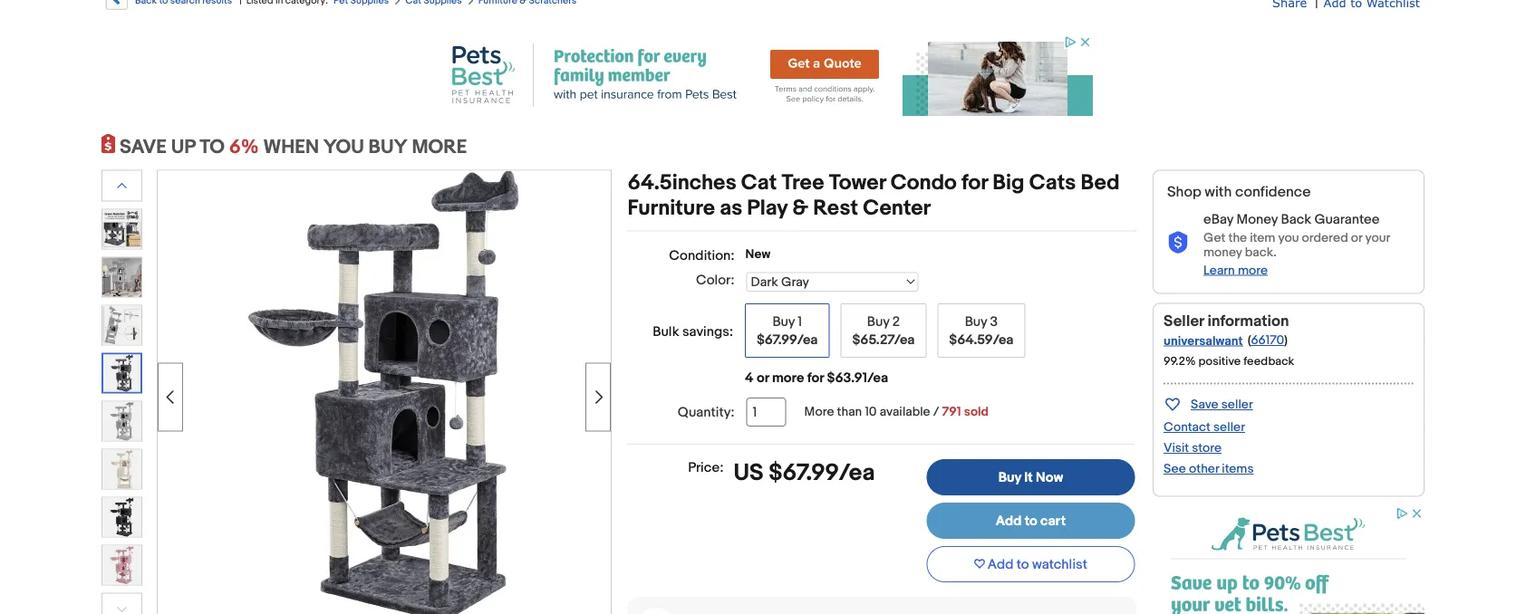 Task type: describe. For each thing, give the bounding box(es) containing it.
contact
[[1164, 420, 1211, 435]]

to for watchlist
[[1017, 557, 1029, 573]]

buy 2 $65.27/ea
[[852, 314, 915, 348]]

ebay money back guarantee get the item you ordered or your money back. learn more
[[1204, 211, 1390, 278]]

10
[[865, 405, 877, 420]]

add to cart
[[996, 513, 1066, 529]]

99.2%
[[1164, 354, 1196, 368]]

your
[[1365, 230, 1390, 246]]

4 or more for $63.91/ea
[[745, 370, 888, 386]]

us $67.99/ea
[[734, 460, 875, 488]]

buy left it
[[999, 470, 1022, 486]]

picture 12 of 12 image
[[102, 546, 141, 585]]

64.5inches cat tree tower condo for big cats bed furniture as play & rest center
[[628, 170, 1120, 222]]

universalwant link
[[1164, 333, 1243, 349]]

big
[[993, 170, 1025, 196]]

add to watchlist
[[988, 557, 1088, 573]]

more
[[804, 405, 834, 420]]

save seller
[[1191, 397, 1253, 413]]

shop
[[1167, 184, 1202, 201]]

bed
[[1081, 170, 1120, 196]]

save
[[120, 136, 167, 159]]

you
[[1278, 230, 1299, 246]]

play
[[747, 196, 788, 222]]

ebay
[[1204, 211, 1234, 228]]

picture 8 of 12 image
[[103, 355, 140, 392]]

save seller button
[[1164, 394, 1253, 415]]

other
[[1189, 462, 1219, 477]]

add to watchlist button
[[927, 547, 1135, 583]]

center
[[863, 196, 931, 222]]

you
[[323, 136, 364, 159]]

back.
[[1245, 245, 1277, 260]]

1 vertical spatial advertisement region
[[1153, 506, 1425, 615]]

picture 11 of 12 image
[[102, 498, 141, 537]]

$64.59/ea
[[949, 332, 1014, 348]]

for inside '64.5inches cat tree tower condo for big cats bed furniture as play & rest center'
[[962, 170, 988, 196]]

item
[[1250, 230, 1276, 246]]

0 horizontal spatial advertisement region
[[433, 34, 1093, 116]]

4
[[745, 370, 754, 386]]

store
[[1192, 441, 1222, 456]]

&
[[792, 196, 809, 222]]

money
[[1237, 211, 1278, 228]]

$63.91/ea
[[827, 370, 888, 386]]

$65.27/ea
[[852, 332, 915, 348]]

visit store link
[[1164, 441, 1222, 456]]

cats
[[1029, 170, 1076, 196]]

64.5inches
[[628, 170, 737, 196]]

us
[[734, 460, 764, 488]]

tower
[[829, 170, 886, 196]]

rest
[[813, 196, 858, 222]]

64.5inches cat tree tower condo for big cats bed furniture as play & rest center - picture 8 of 12 image
[[158, 169, 611, 615]]

seller
[[1164, 312, 1204, 331]]

available
[[880, 405, 930, 420]]

bulk savings:
[[653, 324, 733, 340]]

items
[[1222, 462, 1254, 477]]

buy for buy 3
[[965, 314, 987, 330]]

66170
[[1251, 333, 1285, 348]]

sold
[[964, 405, 989, 420]]

as
[[720, 196, 742, 222]]

see
[[1164, 462, 1186, 477]]

cat
[[741, 170, 777, 196]]

buy
[[368, 136, 408, 159]]

add for add to watchlist
[[988, 557, 1014, 573]]

picture 9 of 12 image
[[102, 402, 141, 441]]

buy for buy 2
[[867, 314, 890, 330]]

contact seller link
[[1164, 420, 1245, 435]]

money
[[1204, 245, 1242, 260]]

the
[[1229, 230, 1247, 246]]

learn
[[1204, 263, 1235, 278]]

picture 6 of 12 image
[[102, 258, 141, 297]]

more inside ebay money back guarantee get the item you ordered or your money back. learn more
[[1238, 263, 1268, 278]]

up
[[171, 136, 195, 159]]

feedback
[[1244, 354, 1295, 368]]

/
[[933, 405, 939, 420]]

picture 5 of 12 image
[[102, 210, 141, 249]]

it
[[1025, 470, 1033, 486]]

1
[[798, 314, 802, 330]]

contact seller visit store see other items
[[1164, 420, 1254, 477]]



Task type: locate. For each thing, give the bounding box(es) containing it.
or right 4
[[757, 370, 769, 386]]

when
[[263, 136, 319, 159]]

buy it now link
[[927, 460, 1135, 496]]

1 vertical spatial add
[[988, 557, 1014, 573]]

for up more
[[807, 370, 824, 386]]

1 vertical spatial or
[[757, 370, 769, 386]]

)
[[1285, 333, 1288, 348]]

3
[[990, 314, 998, 330]]

see other items link
[[1164, 462, 1254, 477]]

1 horizontal spatial for
[[962, 170, 988, 196]]

seller for contact
[[1214, 420, 1245, 435]]

add for add to cart
[[996, 513, 1022, 529]]

now
[[1036, 470, 1063, 486]]

learn more link
[[1204, 263, 1268, 278]]

confidence
[[1235, 184, 1311, 201]]

buy inside 'buy 2 $65.27/ea'
[[867, 314, 890, 330]]

1 vertical spatial $67.99/ea
[[769, 460, 875, 488]]

1 horizontal spatial more
[[1238, 263, 1268, 278]]

universalwant
[[1164, 333, 1243, 349]]

bulk
[[653, 324, 679, 340]]

66170 link
[[1251, 333, 1285, 348]]

more
[[1238, 263, 1268, 278], [772, 370, 804, 386]]

add to cart link
[[927, 503, 1135, 539]]

us $67.99/ea main content
[[628, 170, 1137, 615]]

to inside button
[[1017, 557, 1029, 573]]

0 horizontal spatial for
[[807, 370, 824, 386]]

back
[[1281, 211, 1312, 228]]

0 vertical spatial advertisement region
[[433, 34, 1093, 116]]

for left big at the right of page
[[962, 170, 988, 196]]

cart
[[1041, 513, 1066, 529]]

buy inside buy 1 $67.99/ea
[[773, 314, 795, 330]]

or
[[1351, 230, 1363, 246], [757, 370, 769, 386]]

guarantee
[[1315, 211, 1380, 228]]

1 vertical spatial seller
[[1214, 420, 1245, 435]]

with details__icon image
[[1167, 232, 1189, 254]]

0 vertical spatial or
[[1351, 230, 1363, 246]]

0 vertical spatial to
[[1025, 513, 1038, 529]]

1 horizontal spatial advertisement region
[[1153, 506, 1425, 615]]

1 vertical spatial for
[[807, 370, 824, 386]]

tree
[[782, 170, 824, 196]]

condition:
[[669, 247, 735, 264]]

with
[[1205, 184, 1232, 201]]

$67.99/ea down more
[[769, 460, 875, 488]]

buy left 1
[[773, 314, 795, 330]]

picture 7 of 12 image
[[102, 306, 141, 345]]

add down add to cart link
[[988, 557, 1014, 573]]

quantity:
[[678, 404, 735, 421]]

get
[[1204, 230, 1226, 246]]

color
[[696, 272, 731, 289]]

buy for buy 1
[[773, 314, 795, 330]]

0 vertical spatial for
[[962, 170, 988, 196]]

visit
[[1164, 441, 1189, 456]]

0 vertical spatial seller
[[1222, 397, 1253, 413]]

more
[[412, 136, 467, 159]]

Quantity: text field
[[746, 398, 786, 427]]

to left watchlist in the right of the page
[[1017, 557, 1029, 573]]

(
[[1248, 333, 1251, 348]]

shop with confidence
[[1167, 184, 1311, 201]]

0 vertical spatial more
[[1238, 263, 1268, 278]]

buy inside buy 3 $64.59/ea
[[965, 314, 987, 330]]

seller right save
[[1222, 397, 1253, 413]]

buy left "2"
[[867, 314, 890, 330]]

0 horizontal spatial more
[[772, 370, 804, 386]]

seller inside "button"
[[1222, 397, 1253, 413]]

$67.99/ea
[[757, 332, 818, 348], [769, 460, 875, 488]]

information
[[1208, 312, 1289, 331]]

791
[[942, 405, 961, 420]]

save up to 6% when you buy more
[[120, 136, 467, 159]]

buy left 3
[[965, 314, 987, 330]]

to
[[1025, 513, 1038, 529], [1017, 557, 1029, 573]]

or inside ebay money back guarantee get the item you ordered or your money back. learn more
[[1351, 230, 1363, 246]]

to for cart
[[1025, 513, 1038, 529]]

add left cart
[[996, 513, 1022, 529]]

ordered
[[1302, 230, 1348, 246]]

buy 3 $64.59/ea
[[949, 314, 1014, 348]]

advertisement region
[[433, 34, 1093, 116], [1153, 506, 1425, 615]]

add
[[996, 513, 1022, 529], [988, 557, 1014, 573]]

0 vertical spatial add
[[996, 513, 1022, 529]]

to left cart
[[1025, 513, 1038, 529]]

1 vertical spatial more
[[772, 370, 804, 386]]

2
[[892, 314, 900, 330]]

picture 10 of 12 image
[[102, 450, 141, 489]]

$67.99/ea down 1
[[757, 332, 818, 348]]

than
[[837, 405, 862, 420]]

seller for save
[[1222, 397, 1253, 413]]

or inside us $67.99/ea main content
[[757, 370, 769, 386]]

price:
[[688, 460, 724, 476]]

positive
[[1199, 354, 1241, 368]]

condo
[[891, 170, 957, 196]]

or down guarantee
[[1351, 230, 1363, 246]]

more down back. in the right top of the page
[[1238, 263, 1268, 278]]

add inside button
[[988, 557, 1014, 573]]

0 vertical spatial $67.99/ea
[[757, 332, 818, 348]]

0 horizontal spatial or
[[757, 370, 769, 386]]

watchlist
[[1032, 557, 1088, 573]]

new
[[746, 247, 771, 262]]

1 vertical spatial to
[[1017, 557, 1029, 573]]

furniture
[[628, 196, 715, 222]]

more right 4
[[772, 370, 804, 386]]

1 horizontal spatial or
[[1351, 230, 1363, 246]]

buy
[[773, 314, 795, 330], [867, 314, 890, 330], [965, 314, 987, 330], [999, 470, 1022, 486]]

save
[[1191, 397, 1219, 413]]

seller down save seller
[[1214, 420, 1245, 435]]

buy it now
[[999, 470, 1063, 486]]

seller information universalwant ( 66170 ) 99.2% positive feedback
[[1164, 312, 1295, 368]]

more than 10 available / 791 sold
[[804, 405, 989, 420]]

6%
[[229, 136, 259, 159]]

to
[[200, 136, 225, 159]]

buy 1 $67.99/ea
[[757, 314, 818, 348]]

seller
[[1222, 397, 1253, 413], [1214, 420, 1245, 435]]

more inside us $67.99/ea main content
[[772, 370, 804, 386]]

seller inside contact seller visit store see other items
[[1214, 420, 1245, 435]]



Task type: vqa. For each thing, say whether or not it's contained in the screenshot.
Picture 1 of 12
no



